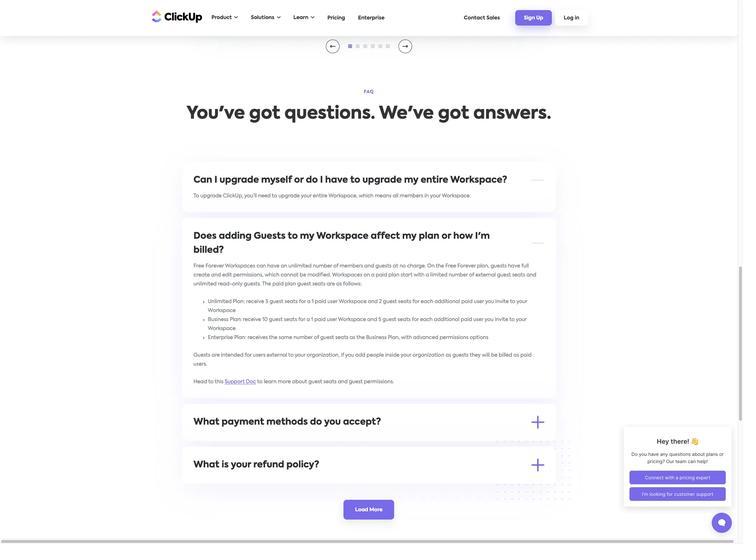 Task type: describe. For each thing, give the bounding box(es) containing it.
organization,
[[307, 353, 340, 358]]

answers.
[[474, 105, 552, 123]]

your inside business plan: receive 10 guest seats for a 1 paid user workspace and 5 guest seats for each additional paid user you invite to your workspace
[[516, 317, 527, 322]]

permissions,
[[234, 273, 264, 278]]

receives
[[248, 335, 268, 340]]

1 danielle t image from the left
[[330, 45, 336, 48]]

each for 2
[[421, 299, 434, 304]]

5 inside business plan: receive 10 guest seats for a 1 paid user workspace and 5 guest seats for each additional paid user you invite to your workspace
[[379, 317, 382, 322]]

members inside free forever workspaces can have an unlimited number of members and guests at no charge. on the free forever plan, guests have full create and edit permissions, which cannot be modified. workspaces on a paid plan start with a limited number of external guest seats and unlimited read-only guests. the paid plan guest seats are as follows:
[[340, 264, 364, 269]]

30
[[497, 478, 503, 483]]

plan inside does adding guests to my workspace affect my plan or how i'm billed?
[[419, 232, 440, 241]]

inside
[[386, 353, 400, 358]]

us
[[460, 478, 465, 483]]

your inside unlimited plan: receive 5 guest seats for a 1 paid user workspace and 2 guest seats for each additional paid user you invite to your workspace
[[517, 299, 528, 304]]

0 horizontal spatial the
[[269, 335, 278, 340]]

an
[[281, 264, 287, 269]]

1 for 10
[[311, 317, 313, 322]]

user down "plan,"
[[474, 299, 485, 304]]

0 horizontal spatial guests
[[376, 264, 392, 269]]

with for advanced
[[402, 335, 412, 340]]

can
[[194, 176, 212, 185]]

options
[[470, 335, 489, 340]]

0 vertical spatial in
[[575, 16, 580, 21]]

meeting
[[330, 435, 351, 440]]

external inside free forever workspaces can have an unlimited number of members and guests at no charge. on the free forever plan, guests have full create and edit permissions, which cannot be modified. workspaces on a paid plan start with a limited number of external guest seats and unlimited read-only guests. the paid plan guest seats are as follows:
[[476, 273, 496, 278]]

is
[[222, 461, 229, 470]]

the
[[262, 281, 271, 287]]

clickup image
[[150, 10, 202, 23]]

purchase,
[[409, 478, 434, 483]]

to inside does adding guests to my workspace affect my plan or how i'm billed?
[[288, 232, 298, 241]]

to upgrade clickup, you'll need to upgrade your entire workspace, which means all members in your workspace.
[[194, 193, 471, 198]]

or inside does adding guests to my workspace affect my plan or how i'm billed?
[[442, 232, 452, 241]]

0 vertical spatial do
[[306, 176, 318, 185]]

simply
[[435, 478, 451, 483]]

1 vertical spatial workspaces
[[333, 273, 363, 278]]

2 vertical spatial number
[[294, 335, 313, 340]]

workspace inside does adding guests to my workspace affect my plan or how i'm billed?
[[317, 232, 369, 241]]

this
[[215, 379, 224, 384]]

solutions button
[[248, 10, 284, 25]]

more
[[278, 379, 291, 384]]

which inside free forever workspaces can have an unlimited number of members and guests at no charge. on the free forever plan, guests have full create and edit permissions, which cannot be modified. workspaces on a paid plan start with a limited number of external guest seats and unlimited read-only guests. the paid plan guest seats are as follows:
[[265, 273, 280, 278]]

how
[[454, 232, 473, 241]]

create
[[194, 273, 210, 278]]

2 free from the left
[[446, 264, 457, 269]]

support
[[225, 379, 245, 384]]

at
[[393, 264, 399, 269]]

1 vertical spatial do
[[310, 418, 322, 427]]

satisfied
[[363, 478, 384, 483]]

does adding guests to my workspace affect my plan or how i'm billed?
[[194, 232, 490, 255]]

log in link
[[556, 10, 589, 25]]

to inside we have a 100% satisfaction guarantee. if for any reason, you're not satisfied with your purchase, simply let us know within 30 days and we'll be happy to issue you a full refund.
[[218, 487, 224, 492]]

we have a 100% satisfaction guarantee. if for any reason, you're not satisfied with your purchase, simply let us know within 30 days and we'll be happy to issue you a full refund.
[[194, 478, 539, 492]]

have right "plan,"
[[509, 264, 521, 269]]

means
[[375, 193, 392, 198]]

1 forever from the left
[[206, 264, 224, 269]]

guarantee.
[[266, 478, 293, 483]]

as down permissions
[[446, 353, 452, 358]]

external inside the guests are intended for users external to your organization, if you add people inside your organization as guests they will be billed as paid users.
[[267, 353, 287, 358]]

be inside free forever workspaces can have an unlimited number of members and guests at no charge. on the free forever plan, guests have full create and edit permissions, which cannot be modified. workspaces on a paid plan start with a limited number of external guest seats and unlimited read-only guests. the paid plan guest seats are as follows:
[[300, 273, 307, 278]]

user up options
[[474, 317, 484, 322]]

receive for 10
[[243, 317, 261, 322]]

be inside the guests are intended for users external to your organization, if you add people inside your organization as guests they will be billed as paid users.
[[492, 353, 498, 358]]

sales
[[487, 15, 500, 20]]

invite for unlimited plan: receive 5 guest seats for a 1 paid user workspace and 2 guest seats for each additional paid user you invite to your workspace
[[496, 299, 509, 304]]

0 vertical spatial of
[[334, 264, 339, 269]]

adding
[[219, 232, 252, 241]]

you'll
[[245, 193, 257, 198]]

pricing
[[328, 15, 346, 20]]

credit
[[245, 435, 260, 440]]

doc
[[246, 379, 256, 384]]

upgrade up means
[[363, 176, 402, 185]]

to inside unlimited plan: receive 5 guest seats for a 1 paid user workspace and 2 guest seats for each additional paid user you invite to your workspace
[[511, 299, 516, 304]]

you've
[[187, 105, 245, 123]]

workspace?
[[451, 176, 508, 185]]

advanced
[[414, 335, 439, 340]]

cards!
[[261, 435, 276, 440]]

days
[[504, 478, 516, 483]]

0 horizontal spatial of
[[314, 335, 319, 340]]

upgrade up the clickup, at the left
[[220, 176, 259, 185]]

charge.
[[408, 264, 426, 269]]

for inside we have a 100% satisfaction guarantee. if for any reason, you're not satisfied with your purchase, simply let us know within 30 days and we'll be happy to issue you a full refund.
[[299, 478, 306, 483]]

plan: for business
[[230, 317, 242, 322]]

have left an in the top of the page
[[268, 264, 280, 269]]

are inside free forever workspaces can have an unlimited number of members and guests at no charge. on the free forever plan, guests have full create and edit permissions, which cannot be modified. workspaces on a paid plan start with a limited number of external guest seats and unlimited read-only guests. the paid plan guest seats are as follows:
[[327, 281, 335, 287]]

load
[[355, 507, 369, 512]]

1 got from the left
[[249, 105, 281, 123]]

not
[[353, 478, 362, 483]]

0 vertical spatial unlimited
[[289, 264, 312, 269]]

if
[[295, 478, 298, 483]]

0 vertical spatial number
[[313, 264, 333, 269]]

modified.
[[308, 273, 331, 278]]

log
[[564, 16, 574, 21]]

contact
[[464, 15, 486, 20]]

1 accept from the left
[[203, 435, 221, 440]]

they
[[470, 353, 481, 358]]

same
[[279, 335, 293, 340]]

as right billed
[[514, 353, 520, 358]]

1 free from the left
[[194, 264, 204, 269]]

unlimited plan: receive 5 guest seats for a 1 paid user workspace and 2 guest seats for each additional paid user you invite to your workspace
[[208, 299, 528, 313]]

cannot
[[281, 273, 299, 278]]

you inside unlimited plan: receive 5 guest seats for a 1 paid user workspace and 2 guest seats for each additional paid user you invite to your workspace
[[486, 299, 495, 304]]

log in
[[564, 16, 580, 21]]

2 vertical spatial enterprise
[[287, 435, 312, 440]]

you've got questions. we've got answers.
[[187, 105, 552, 123]]

follows:
[[343, 281, 362, 287]]

we
[[381, 435, 389, 440]]

minimum
[[357, 435, 380, 440]]

1 vertical spatial number
[[449, 273, 468, 278]]

enterprise for enterprise plan: receives the same number of guest seats as the business plan, with advanced permissions options
[[208, 335, 233, 340]]

users
[[253, 353, 266, 358]]

0 vertical spatial entire
[[421, 176, 449, 185]]

your inside we have a 100% satisfaction guarantee. if for any reason, you're not satisfied with your purchase, simply let us know within 30 days and we'll be happy to issue you a full refund.
[[397, 478, 408, 483]]

we for what is your refund policy?
[[194, 478, 202, 483]]

as up add
[[350, 335, 356, 340]]

and inside unlimited plan: receive 5 guest seats for a 1 paid user workspace and 2 guest seats for each additional paid user you invite to your workspace
[[368, 299, 378, 304]]

sign up button
[[516, 10, 553, 25]]

also
[[390, 435, 400, 440]]

affect
[[371, 232, 401, 241]]

bank
[[420, 435, 433, 440]]

we for what payment methods do you accept?
[[194, 435, 202, 440]]

1 for 5
[[312, 299, 314, 304]]

to inside the guests are intended for users external to your organization, if you add people inside your organization as guests they will be billed as paid users.
[[289, 353, 294, 358]]

organization
[[413, 353, 445, 358]]

permissions
[[440, 335, 469, 340]]

more
[[370, 507, 383, 512]]

you inside we have a 100% satisfaction guarantee. if for any reason, you're not satisfied with your purchase, simply let us know within 30 days and we'll be happy to issue you a full refund.
[[238, 487, 247, 492]]

0 vertical spatial all
[[393, 193, 399, 198]]

does
[[194, 232, 217, 241]]

up
[[537, 16, 544, 21]]

learn
[[294, 15, 309, 20]]

1 vertical spatial of
[[470, 273, 475, 278]]

i'm
[[476, 232, 490, 241]]

happy
[[201, 487, 217, 492]]

plan: for unlimited
[[233, 299, 245, 304]]

payment
[[222, 418, 265, 427]]

danielle t link
[[200, 0, 538, 29]]

1 horizontal spatial plan
[[389, 273, 400, 278]]

danielle t
[[207, 18, 236, 24]]

we'll
[[528, 478, 539, 483]]

pricing link
[[324, 12, 349, 24]]

orders
[[313, 435, 329, 440]]



Task type: locate. For each thing, give the bounding box(es) containing it.
1
[[312, 299, 314, 304], [311, 317, 313, 322]]

1 horizontal spatial all
[[393, 193, 399, 198]]

0 vertical spatial what
[[194, 418, 220, 427]]

with down charge.
[[414, 273, 425, 278]]

0 horizontal spatial business
[[208, 317, 229, 322]]

learn
[[264, 379, 277, 384]]

receive inside unlimited plan: receive 5 guest seats for a 1 paid user workspace and 2 guest seats for each additional paid user you invite to your workspace
[[246, 299, 264, 304]]

0 vertical spatial we
[[194, 435, 202, 440]]

each inside business plan: receive 10 guest seats for a 1 paid user workspace and 5 guest seats for each additional paid user you invite to your workspace
[[421, 317, 433, 322]]

intended
[[221, 353, 244, 358]]

in left workspace.
[[425, 193, 429, 198]]

each down limited
[[421, 299, 434, 304]]

0 horizontal spatial got
[[249, 105, 281, 123]]

1 horizontal spatial which
[[359, 193, 374, 198]]

2 vertical spatial plan:
[[235, 335, 247, 340]]

load more button
[[344, 500, 395, 520]]

invite inside business plan: receive 10 guest seats for a 1 paid user workspace and 5 guest seats for each additional paid user you invite to your workspace
[[495, 317, 509, 322]]

you inside the guests are intended for users external to your organization, if you add people inside your organization as guests they will be billed as paid users.
[[346, 353, 354, 358]]

the down business plan: receive 10 guest seats for a 1 paid user workspace and 5 guest seats for each additional paid user you invite to your workspace
[[357, 335, 365, 340]]

let
[[452, 478, 458, 483]]

of
[[334, 264, 339, 269], [470, 273, 475, 278], [314, 335, 319, 340]]

5 down the
[[266, 299, 269, 304]]

1 horizontal spatial are
[[327, 281, 335, 287]]

0 horizontal spatial i
[[215, 176, 218, 185]]

0 horizontal spatial be
[[194, 487, 200, 492]]

upgrade right to at the top of the page
[[201, 193, 222, 198]]

i up to upgrade clickup, you'll need to upgrade your entire workspace, which means all members in your workspace.
[[320, 176, 323, 185]]

2 horizontal spatial guests
[[491, 264, 507, 269]]

100%
[[221, 478, 234, 483]]

1 vertical spatial all
[[222, 435, 228, 440]]

plan,
[[388, 335, 400, 340]]

0 horizontal spatial forever
[[206, 264, 224, 269]]

2 vertical spatial plan
[[285, 281, 296, 287]]

accept?
[[343, 418, 381, 427]]

guests up users.
[[194, 353, 211, 358]]

if
[[341, 353, 344, 358]]

0 vertical spatial plan
[[419, 232, 440, 241]]

2 horizontal spatial be
[[492, 353, 498, 358]]

number up modified.
[[313, 264, 333, 269]]

forever
[[206, 264, 224, 269], [458, 264, 476, 269]]

which
[[359, 193, 374, 198], [265, 273, 280, 278]]

forever left "plan,"
[[458, 264, 476, 269]]

0 horizontal spatial plan
[[285, 281, 296, 287]]

as inside free forever workspaces can have an unlimited number of members and guests at no charge. on the free forever plan, guests have full create and edit permissions, which cannot be modified. workspaces on a paid plan start with a limited number of external guest seats and unlimited read-only guests. the paid plan guest seats are as follows:
[[337, 281, 342, 287]]

1 horizontal spatial members
[[400, 193, 424, 198]]

all left major
[[222, 435, 228, 440]]

1 vertical spatial unlimited
[[194, 281, 217, 287]]

0 horizontal spatial or
[[294, 176, 304, 185]]

0 horizontal spatial workspaces
[[225, 264, 256, 269]]

plan up on
[[419, 232, 440, 241]]

of right limited
[[470, 273, 475, 278]]

1 horizontal spatial workspaces
[[333, 273, 363, 278]]

business down unlimited
[[208, 317, 229, 322]]

plan,
[[478, 264, 490, 269]]

members right means
[[400, 193, 424, 198]]

1 vertical spatial members
[[340, 264, 364, 269]]

you
[[486, 299, 495, 304], [485, 317, 494, 322], [346, 353, 354, 358], [324, 418, 341, 427], [238, 487, 247, 492]]

are down modified.
[[327, 281, 335, 287]]

refund
[[254, 461, 285, 470]]

0 horizontal spatial external
[[267, 353, 287, 358]]

5 inside unlimited plan: receive 5 guest seats for a 1 paid user workspace and 2 guest seats for each additional paid user you invite to your workspace
[[266, 299, 269, 304]]

to inside business plan: receive 10 guest seats for a 1 paid user workspace and 5 guest seats for each additional paid user you invite to your workspace
[[510, 317, 515, 322]]

external down "plan,"
[[476, 273, 496, 278]]

which left means
[[359, 193, 374, 198]]

2 got from the left
[[439, 105, 470, 123]]

with right plan,
[[402, 335, 412, 340]]

are left intended
[[212, 353, 220, 358]]

additional for 5
[[434, 317, 460, 322]]

you inside business plan: receive 10 guest seats for a 1 paid user workspace and 5 guest seats for each additional paid user you invite to your workspace
[[485, 317, 494, 322]]

enterprise link
[[355, 12, 389, 24]]

with inside free forever workspaces can have an unlimited number of members and guests at no charge. on the free forever plan, guests have full create and edit permissions, which cannot be modified. workspaces on a paid plan start with a limited number of external guest seats and unlimited read-only guests. the paid plan guest seats are as follows:
[[414, 273, 425, 278]]

we inside we have a 100% satisfaction guarantee. if for any reason, you're not satisfied with your purchase, simply let us know within 30 days and we'll be happy to issue you a full refund.
[[194, 478, 202, 483]]

1 we from the top
[[194, 435, 202, 440]]

upgrade down myself
[[279, 193, 300, 198]]

of down does adding guests to my workspace affect my plan or how i'm billed?
[[334, 264, 339, 269]]

billed
[[499, 353, 513, 358]]

do
[[306, 176, 318, 185], [310, 418, 322, 427]]

each up the 'advanced'
[[421, 317, 433, 322]]

solutions
[[251, 15, 275, 20]]

full inside we have a 100% satisfaction guarantee. if for any reason, you're not satisfied with your purchase, simply let us know within 30 days and we'll be happy to issue you a full refund.
[[253, 487, 260, 492]]

for inside the guests are intended for users external to your organization, if you add people inside your organization as guests they will be billed as paid users.
[[245, 353, 252, 358]]

workspaces up permissions, at left
[[225, 264, 256, 269]]

1 horizontal spatial be
[[300, 273, 307, 278]]

receive left 10
[[243, 317, 261, 322]]

guests up can
[[254, 232, 286, 241]]

as left "follows:"
[[337, 281, 342, 287]]

i right "can"
[[215, 176, 218, 185]]

0 horizontal spatial free
[[194, 264, 204, 269]]

entire
[[421, 176, 449, 185], [313, 193, 328, 198]]

do up to upgrade clickup, you'll need to upgrade your entire workspace, which means all members in your workspace.
[[306, 176, 318, 185]]

for
[[278, 435, 286, 440]]

be
[[300, 273, 307, 278], [492, 353, 498, 358], [194, 487, 200, 492]]

paid
[[376, 273, 388, 278], [273, 281, 284, 287], [315, 299, 327, 304], [462, 299, 473, 304], [315, 317, 326, 322], [461, 317, 473, 322], [521, 353, 532, 358]]

learn button
[[290, 10, 318, 25]]

1 horizontal spatial accept
[[401, 435, 419, 440]]

accept right also
[[401, 435, 419, 440]]

have up happy
[[203, 478, 215, 483]]

business plan: receive 10 guest seats for a 1 paid user workspace and 5 guest seats for each additional paid user you invite to your workspace
[[208, 317, 527, 331]]

plan: for enterprise
[[235, 335, 247, 340]]

1 horizontal spatial free
[[446, 264, 457, 269]]

additional inside unlimited plan: receive 5 guest seats for a 1 paid user workspace and 2 guest seats for each additional paid user you invite to your workspace
[[435, 299, 461, 304]]

we accept all major credit cards! for enterprise orders meeting a minimum we also accept bank transfers.
[[194, 435, 457, 440]]

1 vertical spatial enterprise
[[208, 335, 233, 340]]

2 vertical spatial be
[[194, 487, 200, 492]]

the left "same"
[[269, 335, 278, 340]]

guests left the they
[[453, 353, 469, 358]]

0 horizontal spatial are
[[212, 353, 220, 358]]

head
[[194, 379, 207, 384]]

start
[[401, 273, 413, 278]]

1 horizontal spatial got
[[439, 105, 470, 123]]

receive down guests.
[[246, 299, 264, 304]]

unlimited
[[289, 264, 312, 269], [194, 281, 217, 287]]

0 vertical spatial be
[[300, 273, 307, 278]]

0 horizontal spatial in
[[425, 193, 429, 198]]

1 horizontal spatial guests
[[254, 232, 286, 241]]

free up create
[[194, 264, 204, 269]]

or left how
[[442, 232, 452, 241]]

1 vertical spatial additional
[[434, 317, 460, 322]]

1 horizontal spatial external
[[476, 273, 496, 278]]

1 vertical spatial entire
[[313, 193, 328, 198]]

sign up
[[525, 16, 544, 21]]

2 danielle t image from the left
[[403, 45, 408, 48]]

1 horizontal spatial forever
[[458, 264, 476, 269]]

0 horizontal spatial with
[[385, 478, 396, 483]]

2
[[379, 299, 382, 304]]

questions.
[[285, 105, 376, 123]]

all right means
[[393, 193, 399, 198]]

the right on
[[436, 264, 445, 269]]

guests
[[376, 264, 392, 269], [491, 264, 507, 269], [453, 353, 469, 358]]

invite for business plan: receive 10 guest seats for a 1 paid user workspace and 5 guest seats for each additional paid user you invite to your workspace
[[495, 317, 509, 322]]

we
[[194, 435, 202, 440], [194, 478, 202, 483]]

each inside unlimited plan: receive 5 guest seats for a 1 paid user workspace and 2 guest seats for each additional paid user you invite to your workspace
[[421, 299, 434, 304]]

business down business plan: receive 10 guest seats for a 1 paid user workspace and 5 guest seats for each additional paid user you invite to your workspace
[[366, 335, 387, 340]]

1 what from the top
[[194, 418, 220, 427]]

2 horizontal spatial enterprise
[[358, 15, 385, 20]]

1 i from the left
[[215, 176, 218, 185]]

any
[[307, 478, 317, 483]]

head to this support doc to learn more about guest seats and guest permissions.
[[194, 379, 395, 384]]

members up "follows:"
[[340, 264, 364, 269]]

additional up permissions
[[434, 317, 460, 322]]

guests left at
[[376, 264, 392, 269]]

guests
[[254, 232, 286, 241], [194, 353, 211, 358]]

be inside we have a 100% satisfaction guarantee. if for any reason, you're not satisfied with your purchase, simply let us know within 30 days and we'll be happy to issue you a full refund.
[[194, 487, 200, 492]]

plan: left receives
[[235, 335, 247, 340]]

1 vertical spatial be
[[492, 353, 498, 358]]

0 vertical spatial each
[[421, 299, 434, 304]]

which up the
[[265, 273, 280, 278]]

users.
[[194, 362, 207, 367]]

1 inside business plan: receive 10 guest seats for a 1 paid user workspace and 5 guest seats for each additional paid user you invite to your workspace
[[311, 317, 313, 322]]

we've
[[379, 105, 434, 123]]

no
[[400, 264, 406, 269]]

in right the log
[[575, 16, 580, 21]]

0 horizontal spatial 5
[[266, 299, 269, 304]]

1 vertical spatial 5
[[379, 317, 382, 322]]

0 vertical spatial members
[[400, 193, 424, 198]]

guests right "plan,"
[[491, 264, 507, 269]]

with for your
[[385, 478, 396, 483]]

forever up edit
[[206, 264, 224, 269]]

1 horizontal spatial or
[[442, 232, 452, 241]]

1 horizontal spatial entire
[[421, 176, 449, 185]]

unlimited down create
[[194, 281, 217, 287]]

paid inside the guests are intended for users external to your organization, if you add people inside your organization as guests they will be billed as paid users.
[[521, 353, 532, 358]]

0 horizontal spatial unlimited
[[194, 281, 217, 287]]

enterprise plan: receives the same number of guest seats as the business plan, with advanced permissions options
[[208, 335, 489, 340]]

have inside we have a 100% satisfaction guarantee. if for any reason, you're not satisfied with your purchase, simply let us know within 30 days and we'll be happy to issue you a full refund.
[[203, 478, 215, 483]]

2 horizontal spatial the
[[436, 264, 445, 269]]

1 vertical spatial external
[[267, 353, 287, 358]]

additional for 2
[[435, 299, 461, 304]]

load more
[[355, 507, 383, 512]]

receive
[[246, 299, 264, 304], [243, 317, 261, 322]]

are inside the guests are intended for users external to your organization, if you add people inside your organization as guests they will be billed as paid users.
[[212, 353, 220, 358]]

what for what payment methods do you accept?
[[194, 418, 220, 427]]

t
[[232, 18, 236, 24]]

business
[[208, 317, 229, 322], [366, 335, 387, 340]]

the inside free forever workspaces can have an unlimited number of members and guests at no charge. on the free forever plan, guests have full create and edit permissions, which cannot be modified. workspaces on a paid plan start with a limited number of external guest seats and unlimited read-only guests. the paid plan guest seats are as follows:
[[436, 264, 445, 269]]

danielle t image
[[330, 45, 336, 48], [403, 45, 408, 48]]

as
[[337, 281, 342, 287], [350, 335, 356, 340], [446, 353, 452, 358], [514, 353, 520, 358]]

plan: inside unlimited plan: receive 5 guest seats for a 1 paid user workspace and 2 guest seats for each additional paid user you invite to your workspace
[[233, 299, 245, 304]]

plan: inside business plan: receive 10 guest seats for a 1 paid user workspace and 5 guest seats for each additional paid user you invite to your workspace
[[230, 317, 242, 322]]

workspaces up "follows:"
[[333, 273, 363, 278]]

plan down at
[[389, 273, 400, 278]]

invite inside unlimited plan: receive 5 guest seats for a 1 paid user workspace and 2 guest seats for each additional paid user you invite to your workspace
[[496, 299, 509, 304]]

0 horizontal spatial guests
[[194, 353, 211, 358]]

1 vertical spatial in
[[425, 193, 429, 198]]

permissions.
[[364, 379, 395, 384]]

1 vertical spatial what
[[194, 461, 220, 470]]

1 vertical spatial business
[[366, 335, 387, 340]]

with inside we have a 100% satisfaction guarantee. if for any reason, you're not satisfied with your purchase, simply let us know within 30 days and we'll be happy to issue you a full refund.
[[385, 478, 396, 483]]

additional down limited
[[435, 299, 461, 304]]

a inside unlimited plan: receive 5 guest seats for a 1 paid user workspace and 2 guest seats for each additional paid user you invite to your workspace
[[308, 299, 311, 304]]

be right will
[[492, 353, 498, 358]]

5 down the 2 at the bottom of page
[[379, 317, 382, 322]]

unlimited
[[208, 299, 232, 304]]

be left happy
[[194, 487, 200, 492]]

2 we from the top
[[194, 478, 202, 483]]

1 vertical spatial full
[[253, 487, 260, 492]]

of up organization,
[[314, 335, 319, 340]]

for
[[299, 299, 306, 304], [413, 299, 420, 304], [299, 317, 306, 322], [412, 317, 419, 322], [245, 353, 252, 358], [299, 478, 306, 483]]

plan down cannot
[[285, 281, 296, 287]]

sign
[[525, 16, 536, 21]]

business inside business plan: receive 10 guest seats for a 1 paid user workspace and 5 guest seats for each additional paid user you invite to your workspace
[[208, 317, 229, 322]]

2 forever from the left
[[458, 264, 476, 269]]

the
[[436, 264, 445, 269], [269, 335, 278, 340], [357, 335, 365, 340]]

receive for 5
[[246, 299, 264, 304]]

0 horizontal spatial accept
[[203, 435, 221, 440]]

guests.
[[244, 281, 261, 287]]

contact sales button
[[461, 12, 504, 24]]

free forever workspaces can have an unlimited number of members and guests at no charge. on the free forever plan, guests have full create and edit permissions, which cannot be modified. workspaces on a paid plan start with a limited number of external guest seats and unlimited read-only guests. the paid plan guest seats are as follows:
[[194, 264, 537, 287]]

1 vertical spatial with
[[402, 335, 412, 340]]

0 horizontal spatial all
[[222, 435, 228, 440]]

0 vertical spatial guests
[[254, 232, 286, 241]]

workspaces
[[225, 264, 256, 269], [333, 273, 363, 278]]

1 vertical spatial are
[[212, 353, 220, 358]]

each for 5
[[421, 317, 433, 322]]

free
[[194, 264, 204, 269], [446, 264, 457, 269]]

number right limited
[[449, 273, 468, 278]]

2 vertical spatial with
[[385, 478, 396, 483]]

1 vertical spatial 1
[[311, 317, 313, 322]]

0 horizontal spatial full
[[253, 487, 260, 492]]

enterprise right for on the bottom left of page
[[287, 435, 312, 440]]

guests inside does adding guests to my workspace affect my plan or how i'm billed?
[[254, 232, 286, 241]]

1 horizontal spatial enterprise
[[287, 435, 312, 440]]

accept left major
[[203, 435, 221, 440]]

2 horizontal spatial plan
[[419, 232, 440, 241]]

and inside we have a 100% satisfaction guarantee. if for any reason, you're not satisfied with your purchase, simply let us know within 30 days and we'll be happy to issue you a full refund.
[[517, 478, 527, 483]]

enterprise up intended
[[208, 335, 233, 340]]

or right myself
[[294, 176, 304, 185]]

myself
[[261, 176, 292, 185]]

product
[[212, 15, 232, 20]]

entire up workspace.
[[421, 176, 449, 185]]

with right satisfied
[[385, 478, 396, 483]]

number right "same"
[[294, 335, 313, 340]]

and inside business plan: receive 10 guest seats for a 1 paid user workspace and 5 guest seats for each additional paid user you invite to your workspace
[[368, 317, 378, 322]]

full inside free forever workspaces can have an unlimited number of members and guests at no charge. on the free forever plan, guests have full create and edit permissions, which cannot be modified. workspaces on a paid plan start with a limited number of external guest seats and unlimited read-only guests. the paid plan guest seats are as follows:
[[522, 264, 529, 269]]

free up limited
[[446, 264, 457, 269]]

external right users
[[267, 353, 287, 358]]

1 vertical spatial receive
[[243, 317, 261, 322]]

add
[[356, 353, 366, 358]]

on
[[364, 273, 370, 278]]

0 vertical spatial additional
[[435, 299, 461, 304]]

have up to upgrade clickup, you'll need to upgrade your entire workspace, which means all members in your workspace.
[[326, 176, 348, 185]]

1 horizontal spatial the
[[357, 335, 365, 340]]

1 vertical spatial which
[[265, 273, 280, 278]]

unlimited up cannot
[[289, 264, 312, 269]]

enterprise up testimonial navigation navigation
[[358, 15, 385, 20]]

plan: down unlimited
[[230, 317, 242, 322]]

entire left workspace,
[[313, 193, 328, 198]]

user up enterprise plan: receives the same number of guest seats as the business plan, with advanced permissions options at bottom
[[327, 317, 337, 322]]

0 vertical spatial which
[[359, 193, 374, 198]]

0 vertical spatial 1
[[312, 299, 314, 304]]

reason,
[[318, 478, 336, 483]]

2 accept from the left
[[401, 435, 419, 440]]

what is your refund policy?
[[194, 461, 320, 470]]

0 vertical spatial or
[[294, 176, 304, 185]]

0 vertical spatial full
[[522, 264, 529, 269]]

my
[[405, 176, 419, 185], [300, 232, 315, 241], [403, 232, 417, 241]]

2 vertical spatial of
[[314, 335, 319, 340]]

0 horizontal spatial entire
[[313, 193, 328, 198]]

guests inside the guests are intended for users external to your organization, if you add people inside your organization as guests they will be billed as paid users.
[[453, 353, 469, 358]]

workspace.
[[442, 193, 471, 198]]

user down modified.
[[328, 299, 338, 304]]

read-
[[218, 281, 232, 287]]

2 horizontal spatial with
[[414, 273, 425, 278]]

plan: down only
[[233, 299, 245, 304]]

be right cannot
[[300, 273, 307, 278]]

enterprise for enterprise
[[358, 15, 385, 20]]

0 vertical spatial business
[[208, 317, 229, 322]]

with
[[414, 273, 425, 278], [402, 335, 412, 340], [385, 478, 396, 483]]

0 vertical spatial 5
[[266, 299, 269, 304]]

1 vertical spatial guests
[[194, 353, 211, 358]]

0 vertical spatial enterprise
[[358, 15, 385, 20]]

workspace,
[[329, 193, 358, 198]]

1 horizontal spatial guests
[[453, 353, 469, 358]]

can i upgrade myself or do i have to upgrade my entire workspace?
[[194, 176, 508, 185]]

and
[[365, 264, 375, 269], [211, 273, 221, 278], [527, 273, 537, 278], [368, 299, 378, 304], [368, 317, 378, 322], [338, 379, 348, 384], [517, 478, 527, 483]]

0 vertical spatial receive
[[246, 299, 264, 304]]

0 vertical spatial external
[[476, 273, 496, 278]]

receive inside business plan: receive 10 guest seats for a 1 paid user workspace and 5 guest seats for each additional paid user you invite to your workspace
[[243, 317, 261, 322]]

1 inside unlimited plan: receive 5 guest seats for a 1 paid user workspace and 2 guest seats for each additional paid user you invite to your workspace
[[312, 299, 314, 304]]

know
[[466, 478, 479, 483]]

testimonial navigation navigation
[[348, 44, 390, 48]]

0 vertical spatial are
[[327, 281, 335, 287]]

0 vertical spatial with
[[414, 273, 425, 278]]

to
[[194, 193, 199, 198]]

guests inside the guests are intended for users external to your organization, if you add people inside your organization as guests they will be billed as paid users.
[[194, 353, 211, 358]]

enterprise
[[358, 15, 385, 20], [208, 335, 233, 340], [287, 435, 312, 440]]

plan
[[419, 232, 440, 241], [389, 273, 400, 278], [285, 281, 296, 287]]

2 what from the top
[[194, 461, 220, 470]]

2 horizontal spatial of
[[470, 273, 475, 278]]

issue
[[225, 487, 237, 492]]

what for what is your refund policy?
[[194, 461, 220, 470]]

1 horizontal spatial with
[[402, 335, 412, 340]]

1 vertical spatial invite
[[495, 317, 509, 322]]

limited
[[431, 273, 448, 278]]

additional inside business plan: receive 10 guest seats for a 1 paid user workspace and 5 guest seats for each additional paid user you invite to your workspace
[[434, 317, 460, 322]]

edit
[[222, 273, 232, 278]]

1 vertical spatial each
[[421, 317, 433, 322]]

do up orders
[[310, 418, 322, 427]]

2 i from the left
[[320, 176, 323, 185]]

major
[[229, 435, 244, 440]]

0 vertical spatial invite
[[496, 299, 509, 304]]

a inside business plan: receive 10 guest seats for a 1 paid user workspace and 5 guest seats for each additional paid user you invite to your workspace
[[307, 317, 310, 322]]



Task type: vqa. For each thing, say whether or not it's contained in the screenshot.
1
yes



